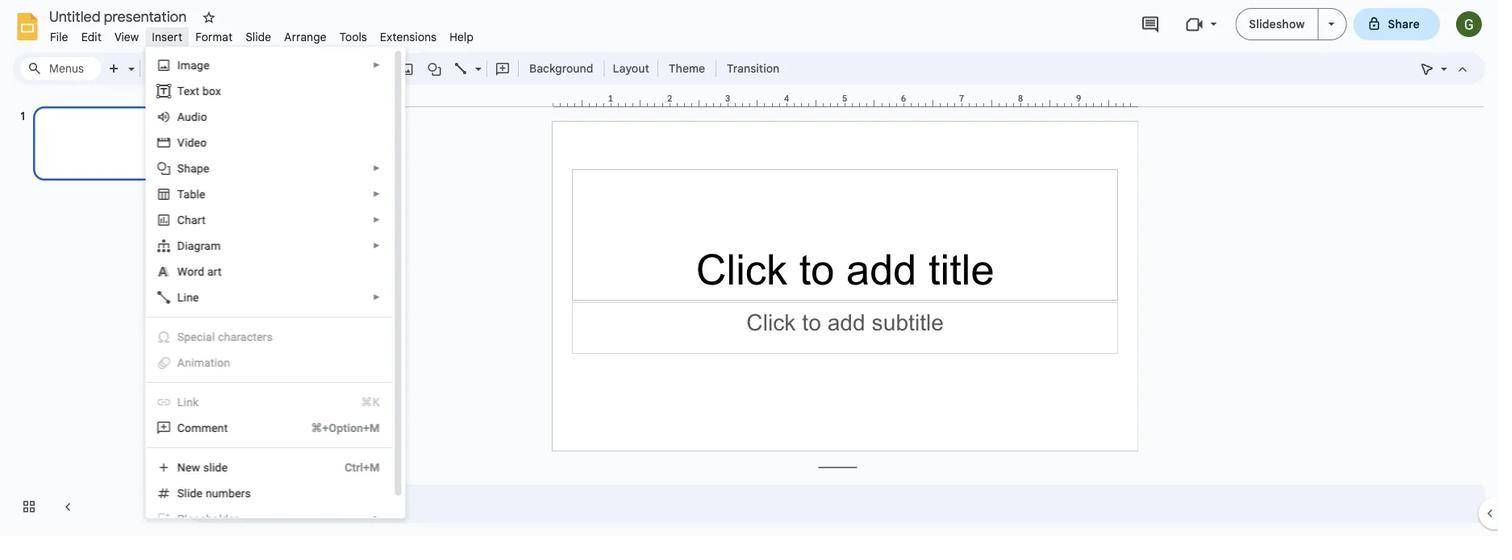 Task type: vqa. For each thing, say whether or not it's contained in the screenshot.
A to the bottom
yes



Task type: describe. For each thing, give the bounding box(es) containing it.
special characters c element
[[177, 330, 277, 344]]

tools menu item
[[333, 27, 374, 46]]

Menus field
[[20, 57, 101, 80]]

ta
[[177, 188, 190, 201]]

menu bar inside menu bar banner
[[44, 21, 480, 48]]

ctrl+m element
[[325, 460, 380, 476]]

laceholder
[[184, 513, 238, 526]]

word art w element
[[177, 265, 226, 278]]

n ew slide
[[177, 461, 227, 475]]

n
[[177, 461, 185, 475]]

insert menu item
[[146, 27, 189, 46]]

start slideshow (⌘+enter) image
[[1329, 23, 1335, 26]]

w ord art
[[177, 265, 221, 278]]

select line image
[[471, 58, 482, 64]]

t
[[177, 84, 183, 98]]

► for art
[[372, 215, 380, 225]]

image i element
[[177, 59, 214, 72]]

layout button
[[608, 56, 654, 81]]

link k element
[[177, 396, 203, 409]]

⌘+option+m
[[311, 422, 380, 435]]

► for le
[[372, 190, 380, 199]]

menu containing i
[[122, 0, 405, 533]]

s
[[177, 162, 184, 175]]

animation a element
[[177, 356, 235, 370]]

box
[[202, 84, 221, 98]]

⌘+option+m element
[[291, 420, 380, 437]]

insert image image
[[398, 57, 417, 80]]

menu item containing a
[[146, 350, 392, 376]]

tools
[[340, 30, 367, 44]]

i
[[177, 59, 180, 72]]

mode and view toolbar
[[1415, 52, 1476, 85]]

u
[[184, 110, 191, 123]]

video v element
[[177, 136, 211, 149]]

m
[[191, 422, 201, 435]]

menu item containing spe
[[146, 324, 392, 350]]

a for nimation
[[177, 356, 185, 370]]

share button
[[1354, 8, 1441, 40]]

table b element
[[177, 188, 210, 201]]

e
[[196, 487, 202, 500]]

text box t element
[[177, 84, 226, 98]]

h
[[184, 213, 191, 227]]

file
[[50, 30, 68, 44]]

Rename text field
[[44, 6, 196, 26]]

d
[[177, 239, 185, 253]]

► for p laceholder
[[372, 515, 380, 524]]

v ideo
[[177, 136, 207, 149]]

v
[[177, 136, 184, 149]]

characters
[[218, 330, 273, 344]]

background
[[529, 61, 594, 75]]

extensions
[[380, 30, 437, 44]]

d iagram
[[177, 239, 220, 253]]

ideo
[[184, 136, 207, 149]]

6 ► from the top
[[372, 293, 380, 302]]

transition button
[[720, 56, 787, 81]]

edit menu item
[[75, 27, 108, 46]]

arrange
[[284, 30, 327, 44]]

slideshow button
[[1236, 8, 1319, 40]]

navigation inside application
[[0, 91, 178, 537]]

slideshow
[[1250, 17, 1305, 31]]

layout
[[613, 61, 650, 75]]

format
[[195, 30, 233, 44]]

shape s element
[[177, 162, 214, 175]]

placeholder p element
[[177, 513, 243, 526]]

help
[[450, 30, 474, 44]]

► for s hape
[[372, 164, 380, 173]]

line
[[177, 291, 199, 304]]

view menu item
[[108, 27, 146, 46]]

► for d iagram
[[372, 241, 380, 251]]

line q element
[[177, 291, 204, 304]]

menu item containing p
[[146, 507, 392, 533]]

⌘k
[[361, 396, 380, 409]]



Task type: locate. For each thing, give the bounding box(es) containing it.
transition
[[727, 61, 780, 75]]

a down spe
[[177, 356, 185, 370]]

4 ► from the top
[[372, 215, 380, 225]]

share
[[1388, 17, 1420, 31]]

i mage
[[177, 59, 209, 72]]

nimation
[[185, 356, 230, 370]]

menu item up ment
[[146, 390, 392, 416]]

slide
[[246, 30, 271, 44]]

4 menu item from the top
[[146, 507, 392, 533]]

ext
[[183, 84, 199, 98]]

hape
[[184, 162, 209, 175]]

lin k
[[177, 396, 198, 409]]

7 ► from the top
[[372, 515, 380, 524]]

le
[[196, 188, 205, 201]]

0 horizontal spatial art
[[191, 213, 205, 227]]

application
[[0, 0, 1499, 537]]

menu item down numbers
[[146, 507, 392, 533]]

view
[[115, 30, 139, 44]]

menu bar containing file
[[44, 21, 480, 48]]

ial
[[203, 330, 215, 344]]

p laceholder
[[177, 513, 238, 526]]

0 vertical spatial art
[[191, 213, 205, 227]]

2 a from the top
[[177, 356, 185, 370]]

shape image
[[426, 57, 444, 80]]

edit
[[81, 30, 102, 44]]

spe c ial characters
[[177, 330, 273, 344]]

1 ► from the top
[[372, 61, 380, 70]]

diagram d element
[[177, 239, 225, 253]]

a u dio
[[177, 110, 207, 123]]

Star checkbox
[[198, 6, 220, 29]]

► inside menu item
[[372, 515, 380, 524]]

co
[[177, 422, 191, 435]]

slide
[[203, 461, 227, 475]]

art right c
[[191, 213, 205, 227]]

slide menu item
[[239, 27, 278, 46]]

art
[[191, 213, 205, 227], [207, 265, 221, 278]]

dio
[[191, 110, 207, 123]]

1 vertical spatial art
[[207, 265, 221, 278]]

menu
[[122, 0, 405, 533]]

ta b le
[[177, 188, 205, 201]]

1 vertical spatial a
[[177, 356, 185, 370]]

2 menu item from the top
[[146, 350, 392, 376]]

menu item down characters
[[146, 350, 392, 376]]

spe
[[177, 330, 196, 344]]

background button
[[522, 56, 601, 81]]

extensions menu item
[[374, 27, 443, 46]]

audio u element
[[177, 110, 212, 123]]

a
[[177, 110, 184, 123], [177, 356, 185, 370]]

⌘k element
[[341, 395, 380, 411]]

lin
[[177, 396, 193, 409]]

menu item containing lin
[[146, 390, 392, 416]]

1 horizontal spatial art
[[207, 265, 221, 278]]

ew
[[185, 461, 200, 475]]

ord
[[187, 265, 204, 278]]

application containing slideshow
[[0, 0, 1499, 537]]

navigation
[[0, 91, 178, 537]]

a left dio
[[177, 110, 184, 123]]

b
[[190, 188, 196, 201]]

menu item up nimation
[[146, 324, 392, 350]]

c h art
[[177, 213, 205, 227]]

c
[[177, 213, 184, 227]]

main toolbar
[[100, 56, 788, 81]]

0 vertical spatial a
[[177, 110, 184, 123]]

p
[[177, 513, 184, 526]]

a for u
[[177, 110, 184, 123]]

arrange menu item
[[278, 27, 333, 46]]

chart h element
[[177, 213, 210, 227]]

comment m element
[[177, 422, 232, 435]]

3 menu item from the top
[[146, 390, 392, 416]]

3 ► from the top
[[372, 190, 380, 199]]

t ext box
[[177, 84, 221, 98]]

s hape
[[177, 162, 209, 175]]

numbers
[[205, 487, 251, 500]]

menu bar banner
[[0, 0, 1499, 537]]

► for i mage
[[372, 61, 380, 70]]

new slide n element
[[177, 461, 232, 475]]

theme button
[[662, 56, 713, 81]]

a inside menu item
[[177, 356, 185, 370]]

mage
[[180, 59, 209, 72]]

theme
[[669, 61, 705, 75]]

art right ord
[[207, 265, 221, 278]]

help menu item
[[443, 27, 480, 46]]

co m ment
[[177, 422, 228, 435]]

insert
[[152, 30, 183, 44]]

2 ► from the top
[[372, 164, 380, 173]]

new slide with layout image
[[124, 58, 135, 64]]

c
[[196, 330, 203, 344]]

ctrl+m
[[344, 461, 380, 475]]

k
[[193, 396, 198, 409]]

w
[[177, 265, 187, 278]]

►
[[372, 61, 380, 70], [372, 164, 380, 173], [372, 190, 380, 199], [372, 215, 380, 225], [372, 241, 380, 251], [372, 293, 380, 302], [372, 515, 380, 524]]

menu item
[[146, 324, 392, 350], [146, 350, 392, 376], [146, 390, 392, 416], [146, 507, 392, 533]]

ment
[[201, 422, 228, 435]]

iagram
[[185, 239, 220, 253]]

a nimation
[[177, 356, 230, 370]]

menu bar
[[44, 21, 480, 48]]

slid
[[177, 487, 196, 500]]

slide numbers e element
[[177, 487, 256, 500]]

art for c h art
[[191, 213, 205, 227]]

slid e numbers
[[177, 487, 251, 500]]

1 menu item from the top
[[146, 324, 392, 350]]

art for w ord art
[[207, 265, 221, 278]]

5 ► from the top
[[372, 241, 380, 251]]

1 a from the top
[[177, 110, 184, 123]]

format menu item
[[189, 27, 239, 46]]

file menu item
[[44, 27, 75, 46]]



